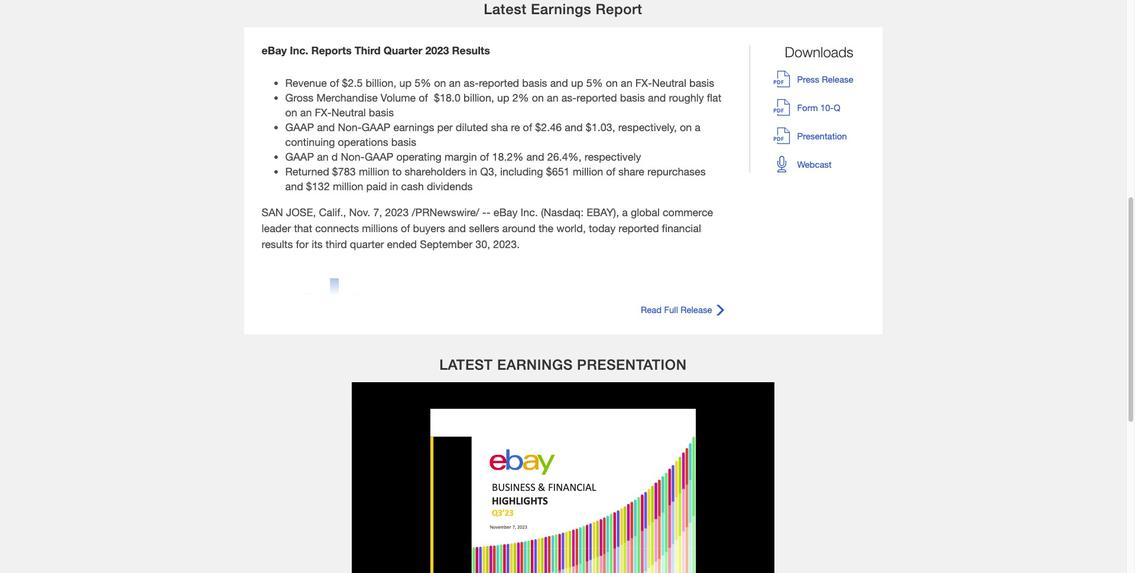 Task type: vqa. For each thing, say whether or not it's contained in the screenshot.
the left "can"
no



Task type: locate. For each thing, give the bounding box(es) containing it.
results
[[262, 238, 293, 251]]

of left $2.5
[[330, 76, 339, 89]]

neutral
[[652, 76, 686, 89], [332, 106, 366, 119]]

a left global
[[622, 206, 628, 219]]

presentation
[[797, 131, 847, 141]]

a inside /prnewswire/ -- ebay inc. (nasdaq: ebay), a global commerce leader that connects millions of buyers and sellers around the world, today reported financial results for its third quarter ended september 30, 2023.
[[622, 206, 628, 219]]

release right full
[[681, 304, 712, 315]]

inc.
[[290, 44, 308, 57], [521, 206, 538, 219]]

reported down global
[[619, 222, 659, 235]]

2 5% from the left
[[586, 76, 603, 89]]

fx- down merchandise at the top
[[315, 106, 332, 119]]

$132
[[306, 180, 330, 193]]

gaap and non-gaap earnings per diluted sha
[[285, 121, 508, 134]]

millions
[[362, 222, 398, 235]]

reported up '$18.0 billion, up 2% on an as-reported basis and roughly flat on an fx-neutral basis'
[[479, 76, 519, 89]]

0 horizontal spatial up
[[399, 76, 412, 89]]

non- inside gaap an d non-gaap operating margin of 18.2% and 26.4%, respectively returned $783 million to shareholders in q3, including $651 million of share repurchases and $132 million paid in cash dividends
[[341, 150, 365, 163]]

1 vertical spatial billion,
[[464, 91, 494, 104]]

respectively,
[[618, 121, 677, 134]]

q3,
[[480, 165, 497, 178]]

billion, up volume
[[366, 76, 396, 89]]

1 horizontal spatial fx-
[[635, 76, 652, 89]]

0 horizontal spatial 2023
[[385, 206, 409, 219]]

0 vertical spatial inc.
[[290, 44, 308, 57]]

fx-
[[635, 76, 652, 89], [315, 106, 332, 119]]

up inside '$18.0 billion, up 2% on an as-reported basis and roughly flat on an fx-neutral basis'
[[497, 91, 509, 104]]

30,
[[476, 238, 490, 251]]

non- up operations
[[338, 121, 362, 134]]

of left $18.0
[[419, 91, 428, 104]]

san
[[262, 206, 283, 219]]

basis inside re of $2.46 and $1.03, respectively, on a continuing operations basis
[[391, 135, 416, 148]]

a down roughly
[[695, 121, 701, 134]]

0 horizontal spatial release
[[681, 304, 712, 315]]

webcast
[[797, 159, 832, 170]]

gaap up the returned
[[285, 150, 314, 163]]

0 horizontal spatial billion,
[[366, 76, 396, 89]]

as- down results
[[464, 76, 479, 89]]

18.2%
[[492, 150, 524, 163]]

of up q3,
[[480, 150, 489, 163]]

leader
[[262, 222, 291, 235]]

0 horizontal spatial a
[[622, 206, 628, 219]]

respectively
[[585, 150, 641, 163]]

of
[[330, 76, 339, 89], [419, 91, 428, 104], [523, 121, 532, 134], [480, 150, 489, 163], [606, 165, 616, 178], [401, 222, 410, 235]]

that
[[294, 222, 312, 235]]

of down 'respectively'
[[606, 165, 616, 178]]

basis up flat
[[689, 76, 714, 89]]

revenue of $2.5 billion, up 5% on an as-reported basis and up 5% on an fx-neutral basis
[[285, 76, 714, 89]]

0 horizontal spatial reported
[[479, 76, 519, 89]]

third
[[355, 44, 381, 57]]

earnings
[[531, 1, 591, 17]]

up
[[399, 76, 412, 89], [571, 76, 583, 89], [497, 91, 509, 104]]

in left q3,
[[469, 165, 477, 178]]

san jose, calif. , nov. 7, 2023
[[262, 206, 409, 219]]

0 horizontal spatial inc.
[[290, 44, 308, 57]]

0 horizontal spatial 5%
[[415, 76, 431, 89]]

1 vertical spatial fx-
[[315, 106, 332, 119]]

5% up volume
[[415, 76, 431, 89]]

roughly
[[669, 91, 704, 104]]

1 vertical spatial ebay
[[494, 206, 518, 219]]

a for ebay),
[[622, 206, 628, 219]]

including
[[500, 165, 543, 178]]

1 vertical spatial as-
[[562, 91, 577, 104]]

0 vertical spatial in
[[469, 165, 477, 178]]

basis up gaap and non-gaap earnings per diluted sha
[[369, 106, 394, 119]]

ebay up around
[[494, 206, 518, 219]]

an left d
[[317, 150, 329, 163]]

a inside re of $2.46 and $1.03, respectively, on a continuing operations basis
[[695, 121, 701, 134]]

2023 right 7,
[[385, 206, 409, 219]]

2023 left results
[[425, 44, 449, 57]]

/prnewswire/ -- ebay inc. (nasdaq: ebay), a global commerce leader that connects millions of buyers and sellers around the world, today reported financial results for its third quarter ended september 30, 2023.
[[262, 206, 713, 251]]

0 vertical spatial 2023
[[425, 44, 449, 57]]

1 vertical spatial a
[[622, 206, 628, 219]]

as-
[[464, 76, 479, 89], [562, 91, 577, 104]]

1 horizontal spatial as-
[[562, 91, 577, 104]]

and up september
[[448, 222, 466, 235]]

press release link
[[774, 71, 853, 87]]

0 vertical spatial ebay
[[262, 44, 287, 57]]

1 horizontal spatial ebay
[[494, 206, 518, 219]]

financial
[[662, 222, 701, 235]]

5%
[[415, 76, 431, 89], [586, 76, 603, 89]]

7,
[[373, 206, 382, 219]]

of right re
[[523, 121, 532, 134]]

presentation
[[577, 356, 687, 373]]

on down gross in the top of the page
[[285, 106, 297, 119]]

1 horizontal spatial in
[[469, 165, 477, 178]]

ebay up revenue on the left of the page
[[262, 44, 287, 57]]

reported up $1.03,
[[577, 91, 617, 104]]

an right 2% on
[[547, 91, 559, 104]]

ebay (www.ebay.com) image
[[262, 263, 498, 364]]

neutral down merchandise at the top
[[332, 106, 366, 119]]

connects
[[315, 222, 359, 235]]

in
[[469, 165, 477, 178], [390, 180, 398, 193]]

billion,
[[366, 76, 396, 89], [464, 91, 494, 104]]

1 horizontal spatial 5%
[[586, 76, 603, 89]]

basis
[[522, 76, 547, 89], [689, 76, 714, 89], [620, 91, 645, 104], [369, 106, 394, 119], [391, 135, 416, 148]]

1 horizontal spatial up
[[497, 91, 509, 104]]

as- up $2.46
[[562, 91, 577, 104]]

press
[[797, 74, 819, 84]]

million down $783
[[333, 180, 363, 193]]

1 vertical spatial inc.
[[521, 206, 538, 219]]

0 vertical spatial a
[[695, 121, 701, 134]]

release up q
[[822, 74, 853, 84]]

million
[[359, 165, 389, 178], [573, 165, 603, 178], [333, 180, 363, 193]]

0 vertical spatial as-
[[464, 76, 479, 89]]

and right $2.46
[[565, 121, 583, 134]]

inc. inside /prnewswire/ -- ebay inc. (nasdaq: ebay), a global commerce leader that connects millions of buyers and sellers around the world, today reported financial results for its third quarter ended september 30, 2023.
[[521, 206, 538, 219]]

1 horizontal spatial reported
[[577, 91, 617, 104]]

a for on
[[695, 121, 701, 134]]

0 vertical spatial non-
[[338, 121, 362, 134]]

gaap an d non-gaap operating margin of 18.2% and 26.4%, respectively returned $783 million to shareholders in q3, including $651 million of share repurchases and $132 million paid in cash dividends
[[285, 150, 706, 193]]

2 - from the left
[[487, 206, 491, 219]]

reports
[[311, 44, 352, 57]]

0 horizontal spatial neutral
[[332, 106, 366, 119]]

1 vertical spatial neutral
[[332, 106, 366, 119]]

0 horizontal spatial ebay
[[262, 44, 287, 57]]

0 vertical spatial release
[[822, 74, 853, 84]]

and inside /prnewswire/ -- ebay inc. (nasdaq: ebay), a global commerce leader that connects millions of buyers and sellers around the world, today reported financial results for its third quarter ended september 30, 2023.
[[448, 222, 466, 235]]

$2.46
[[535, 121, 562, 134]]

1 vertical spatial non-
[[341, 150, 365, 163]]

ebay),
[[587, 206, 619, 219]]

latest earnings report
[[484, 1, 643, 17]]

release
[[822, 74, 853, 84], [681, 304, 712, 315]]

neutral inside '$18.0 billion, up 2% on an as-reported basis and roughly flat on an fx-neutral basis'
[[332, 106, 366, 119]]

1 horizontal spatial inc.
[[521, 206, 538, 219]]

0 vertical spatial reported
[[479, 76, 519, 89]]

of inside /prnewswire/ -- ebay inc. (nasdaq: ebay), a global commerce leader that connects millions of buyers and sellers around the world, today reported financial results for its third quarter ended september 30, 2023.
[[401, 222, 410, 235]]

(nasdaq:
[[541, 206, 584, 219]]

share
[[618, 165, 644, 178]]

today
[[589, 222, 616, 235]]

1 vertical spatial reported
[[577, 91, 617, 104]]

0 vertical spatial billion,
[[366, 76, 396, 89]]

the
[[539, 222, 554, 235]]

2023
[[425, 44, 449, 57], [385, 206, 409, 219]]

1 vertical spatial 2023
[[385, 206, 409, 219]]

1 horizontal spatial billion,
[[464, 91, 494, 104]]

results
[[452, 44, 490, 57]]

to
[[392, 165, 402, 178]]

billion, down revenue of $2.5 billion, up 5% on an as-reported basis and up 5% on an fx-neutral basis
[[464, 91, 494, 104]]

on down roughly
[[680, 121, 692, 134]]

in down to
[[390, 180, 398, 193]]

2 horizontal spatial reported
[[619, 222, 659, 235]]

fx- inside '$18.0 billion, up 2% on an as-reported basis and roughly flat on an fx-neutral basis'
[[315, 106, 332, 119]]

non- up $783
[[341, 150, 365, 163]]

and left roughly
[[648, 91, 666, 104]]

5% up $1.03,
[[586, 76, 603, 89]]

and inside re of $2.46 and $1.03, respectively, on a continuing operations basis
[[565, 121, 583, 134]]

1 horizontal spatial release
[[822, 74, 853, 84]]

an
[[449, 76, 461, 89], [621, 76, 632, 89], [547, 91, 559, 104], [300, 106, 312, 119], [317, 150, 329, 163]]

of up the ended
[[401, 222, 410, 235]]

its
[[312, 238, 323, 251]]

cash
[[401, 180, 424, 193]]

commerce
[[663, 206, 713, 219]]

-
[[482, 206, 487, 219], [487, 206, 491, 219]]

0 horizontal spatial fx-
[[315, 106, 332, 119]]

1 vertical spatial in
[[390, 180, 398, 193]]

neutral up roughly
[[652, 76, 686, 89]]

fx- up respectively,
[[635, 76, 652, 89]]

1 horizontal spatial a
[[695, 121, 701, 134]]

ebay
[[262, 44, 287, 57], [494, 206, 518, 219]]

inc. left reports
[[290, 44, 308, 57]]

volume
[[381, 91, 416, 104]]

inc. up around
[[521, 206, 538, 219]]

on inside '$18.0 billion, up 2% on an as-reported basis and roughly flat on an fx-neutral basis'
[[285, 106, 297, 119]]

ended
[[387, 238, 417, 251]]

gaap
[[285, 121, 314, 134], [362, 121, 391, 134], [285, 150, 314, 163], [365, 150, 393, 163]]

0 vertical spatial neutral
[[652, 76, 686, 89]]

2 vertical spatial reported
[[619, 222, 659, 235]]

operations
[[338, 135, 388, 148]]

basis down gaap and non-gaap earnings per diluted sha
[[391, 135, 416, 148]]

1 5% from the left
[[415, 76, 431, 89]]



Task type: describe. For each thing, give the bounding box(es) containing it.
reported inside /prnewswire/ -- ebay inc. (nasdaq: ebay), a global commerce leader that connects millions of buyers and sellers around the world, today reported financial results for its third quarter ended september 30, 2023.
[[619, 222, 659, 235]]

million up paid
[[359, 165, 389, 178]]

ebay inc. reports third quarter 2023 results
[[262, 44, 490, 57]]

basis up 2% on
[[522, 76, 547, 89]]

per
[[437, 121, 453, 134]]

around
[[502, 222, 536, 235]]

form 10-q
[[797, 102, 841, 113]]

re of $2.46 and $1.03, respectively, on a continuing operations basis
[[285, 121, 701, 148]]

and inside '$18.0 billion, up 2% on an as-reported basis and roughly flat on an fx-neutral basis'
[[648, 91, 666, 104]]

calif.
[[319, 206, 343, 219]]

report
[[596, 1, 643, 17]]

earnings
[[393, 121, 434, 134]]

$651
[[546, 165, 570, 178]]

and down the returned
[[285, 180, 303, 193]]

$783
[[332, 165, 356, 178]]

an inside gaap an d non-gaap operating margin of 18.2% and 26.4%, respectively returned $783 million to shareholders in q3, including $651 million of share repurchases and $132 million paid in cash dividends
[[317, 150, 329, 163]]

form
[[797, 102, 818, 113]]

diluted
[[456, 121, 488, 134]]

10-
[[820, 102, 834, 113]]

and up 'including'
[[526, 150, 544, 163]]

gaap down operations
[[365, 150, 393, 163]]

form 10-q link
[[774, 99, 841, 116]]

press release
[[797, 74, 853, 84]]

ebay inside /prnewswire/ -- ebay inc. (nasdaq: ebay), a global commerce leader that connects millions of buyers and sellers around the world, today reported financial results for its third quarter ended september 30, 2023.
[[494, 206, 518, 219]]

basis up respectively,
[[620, 91, 645, 104]]

buyers
[[413, 222, 445, 235]]

1 horizontal spatial neutral
[[652, 76, 686, 89]]

$1.03,
[[586, 121, 615, 134]]

an up $18.0
[[449, 76, 461, 89]]

shareholders
[[405, 165, 466, 178]]

merchandise
[[316, 91, 378, 104]]

gross merchandise volume of
[[285, 91, 431, 104]]

0 horizontal spatial in
[[390, 180, 398, 193]]

on up $18.0
[[434, 76, 446, 89]]

,
[[343, 206, 346, 219]]

margin
[[445, 150, 477, 163]]

quarter
[[384, 44, 422, 57]]

re
[[511, 121, 520, 134]]

/prnewswire/
[[412, 206, 479, 219]]

continuing
[[285, 135, 335, 148]]

on inside re of $2.46 and $1.03, respectively, on a continuing operations basis
[[680, 121, 692, 134]]

sha
[[491, 121, 508, 134]]

latest
[[440, 356, 493, 373]]

26.4%,
[[547, 150, 582, 163]]

downloads
[[785, 44, 853, 60]]

2% on
[[512, 91, 544, 104]]

0 horizontal spatial as-
[[464, 76, 479, 89]]

nov.
[[349, 206, 370, 219]]

gaap up continuing
[[285, 121, 314, 134]]

full
[[664, 304, 678, 315]]

and up continuing
[[317, 121, 335, 134]]

read full release link
[[641, 304, 726, 315]]

read
[[641, 304, 662, 315]]

$18.0 billion, up 2% on an as-reported basis and roughly flat on an fx-neutral basis
[[285, 91, 722, 119]]

webcast link
[[774, 156, 832, 173]]

flat
[[707, 91, 722, 104]]

2 horizontal spatial up
[[571, 76, 583, 89]]

1 horizontal spatial 2023
[[425, 44, 449, 57]]

on up $1.03,
[[606, 76, 618, 89]]

revenue
[[285, 76, 327, 89]]

gross
[[285, 91, 313, 104]]

1 vertical spatial release
[[681, 304, 712, 315]]

d
[[332, 150, 338, 163]]

returned
[[285, 165, 329, 178]]

third
[[326, 238, 347, 251]]

million down the 26.4%,
[[573, 165, 603, 178]]

as- inside '$18.0 billion, up 2% on an as-reported basis and roughly flat on an fx-neutral basis'
[[562, 91, 577, 104]]

world,
[[557, 222, 586, 235]]

an down gross in the top of the page
[[300, 106, 312, 119]]

presentation link
[[774, 128, 847, 144]]

gaap up operations
[[362, 121, 391, 134]]

and up $2.46
[[550, 76, 568, 89]]

jose,
[[286, 206, 316, 219]]

paid
[[366, 180, 387, 193]]

quarter
[[350, 238, 384, 251]]

earnings
[[497, 356, 573, 373]]

of inside re of $2.46 and $1.03, respectively, on a continuing operations basis
[[523, 121, 532, 134]]

billion, inside '$18.0 billion, up 2% on an as-reported basis and roughly flat on an fx-neutral basis'
[[464, 91, 494, 104]]

2023.
[[493, 238, 520, 251]]

1 - from the left
[[482, 206, 487, 219]]

global
[[631, 206, 660, 219]]

an up respectively,
[[621, 76, 632, 89]]

reported inside '$18.0 billion, up 2% on an as-reported basis and roughly flat on an fx-neutral basis'
[[577, 91, 617, 104]]

read full release
[[641, 304, 712, 315]]

sellers
[[469, 222, 499, 235]]

september
[[420, 238, 473, 251]]

latest earnings presentation
[[440, 356, 687, 373]]

$18.0
[[434, 91, 461, 104]]

0 vertical spatial fx-
[[635, 76, 652, 89]]

dividends
[[427, 180, 473, 193]]

repurchases
[[647, 165, 706, 178]]

latest
[[484, 1, 527, 17]]

operating
[[396, 150, 442, 163]]

$2.5
[[342, 76, 363, 89]]



